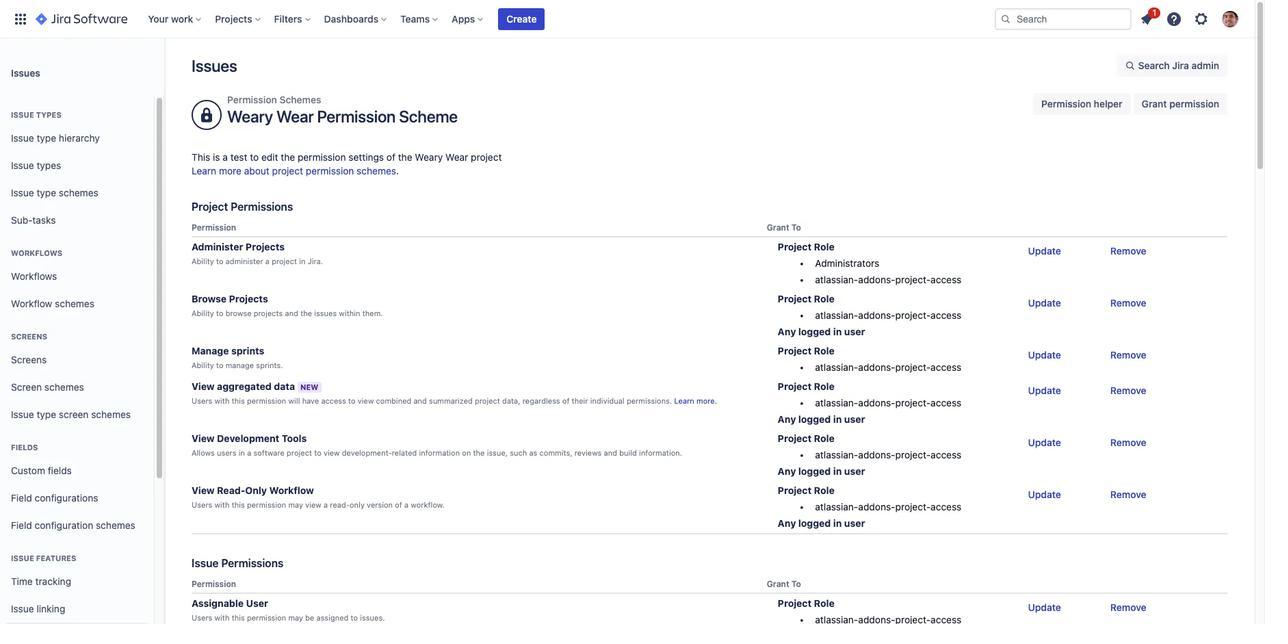 Task type: describe. For each thing, give the bounding box(es) containing it.
view for development
[[192, 433, 215, 444]]

remove for browse projects
[[1110, 297, 1147, 309]]

development
[[217, 433, 279, 444]]

remove for administer projects
[[1110, 245, 1147, 257]]

issue type schemes link
[[5, 179, 148, 207]]

to inside administer projects ability to administer a project in jira.
[[216, 257, 223, 266]]

types
[[37, 159, 61, 171]]

issue permissions
[[192, 557, 284, 569]]

sub-
[[11, 214, 32, 226]]

update for assignable user
[[1028, 602, 1061, 613]]

view for read-
[[192, 485, 215, 496]]

users inside assignable user users with this permission may be assigned to issues.
[[192, 613, 212, 622]]

only
[[350, 500, 365, 509]]

projects
[[254, 309, 283, 318]]

issue for issue permissions
[[192, 557, 219, 569]]

issue linking
[[11, 603, 65, 614]]

the up the learn more about project permission schemes. link
[[281, 151, 295, 163]]

addons- inside project role administrators atlassian-addons-project-access
[[858, 274, 895, 285]]

user for read-
[[844, 517, 865, 529]]

logged for projects
[[798, 326, 831, 337]]

to for project permissions
[[792, 222, 801, 233]]

view inside view read-only workflow users with this permission may view a read-only version of a workflow.
[[305, 500, 322, 509]]

screen
[[11, 381, 42, 392]]

your work button
[[144, 8, 207, 30]]

and inside view aggregated data new users with this permission will have access to view combined and summarized project data, regardless of their individual permissions. learn more.
[[414, 396, 427, 405]]

weary inside "permission schemes weary wear permission scheme"
[[227, 107, 273, 126]]

role for administer projects
[[814, 241, 835, 253]]

in for view development tools
[[833, 465, 842, 477]]

issue for issue type hierarchy
[[11, 132, 34, 143]]

permissions.
[[627, 396, 672, 405]]

update for view development tools
[[1028, 437, 1061, 448]]

with for read-
[[214, 500, 230, 509]]

user
[[246, 598, 268, 609]]

grant permission
[[1142, 98, 1219, 109]]

sub-tasks link
[[5, 207, 148, 234]]

permissions for project permissions
[[231, 200, 293, 213]]

to inside view aggregated data new users with this permission will have access to view combined and summarized project data, regardless of their individual permissions. learn more.
[[348, 396, 355, 405]]

workflow schemes
[[11, 297, 94, 309]]

project inside view development tools allows users in a software project to view development-related information on the issue, such as commits, reviews and build information.
[[287, 448, 312, 457]]

remove for view read-only workflow
[[1110, 489, 1147, 500]]

filters button
[[270, 8, 316, 30]]

remove button for administer projects
[[1102, 240, 1155, 262]]

addons- for view aggregated data
[[858, 397, 895, 409]]

ability for manage sprints
[[192, 361, 214, 370]]

tracking
[[35, 575, 71, 587]]

view inside view development tools allows users in a software project to view development-related information on the issue, such as commits, reviews and build information.
[[324, 448, 340, 457]]

ability for administer projects
[[192, 257, 214, 266]]

update button for view read-only workflow
[[1020, 484, 1069, 506]]

permission helper button
[[1033, 93, 1131, 115]]

screens for screens link
[[11, 353, 47, 365]]

with for aggregated
[[214, 396, 230, 405]]

fields
[[48, 464, 72, 476]]

issue for issue features
[[11, 554, 34, 562]]

grant permission button
[[1134, 93, 1228, 115]]

workflows for workflows link
[[11, 270, 57, 282]]

apps button
[[448, 8, 489, 30]]

ability for browse projects
[[192, 309, 214, 318]]

primary element
[[8, 0, 995, 38]]

issue,
[[487, 448, 508, 457]]

on
[[462, 448, 471, 457]]

settings image
[[1193, 11, 1210, 27]]

as
[[529, 448, 537, 457]]

addons- inside "project role atlassian-addons-project-access"
[[858, 361, 895, 373]]

grant inside grant permission button
[[1142, 98, 1167, 109]]

development-
[[342, 448, 392, 457]]

field for field configuration schemes
[[11, 519, 32, 531]]

2 logged from the top
[[798, 413, 831, 425]]

hierarchy
[[59, 132, 100, 143]]

manage
[[226, 361, 254, 370]]

field configuration schemes link
[[5, 512, 148, 539]]

permission inside assignable user users with this permission may be assigned to issues.
[[247, 613, 286, 622]]

update for view read-only workflow
[[1028, 489, 1061, 500]]

issue for issue linking
[[11, 603, 34, 614]]

assignable user users with this permission may be assigned to issues.
[[192, 598, 385, 622]]

schemes right screen
[[91, 408, 131, 420]]

build
[[619, 448, 637, 457]]

atlassian- for browse projects
[[815, 309, 858, 321]]

sprints
[[231, 345, 264, 357]]

sprints.
[[256, 361, 283, 370]]

role for browse projects
[[814, 293, 835, 305]]

tasks
[[32, 214, 56, 226]]

a inside administer projects ability to administer a project in jira.
[[265, 257, 270, 266]]

create
[[507, 13, 537, 24]]

version
[[367, 500, 393, 509]]

issue for issue type screen schemes
[[11, 408, 34, 420]]

permission up administer
[[192, 222, 236, 233]]

access inside project role administrators atlassian-addons-project-access
[[931, 274, 962, 285]]

workflow inside group
[[11, 297, 52, 309]]

your work
[[148, 13, 193, 24]]

administer
[[192, 241, 243, 253]]

learn inside this is a test to edit the permission settings of the weary wear project learn more about project permission schemes.
[[192, 165, 216, 177]]

learn more about project permission schemes. link
[[192, 165, 399, 177]]

issue types
[[11, 110, 61, 119]]

update for browse projects
[[1028, 297, 1061, 309]]

custom fields link
[[5, 457, 148, 484]]

search
[[1138, 60, 1170, 71]]

dashboards button
[[320, 8, 392, 30]]

issue type schemes
[[11, 187, 98, 198]]

be
[[305, 613, 314, 622]]

addons- for view development tools
[[858, 449, 895, 461]]

helper
[[1094, 98, 1123, 109]]

remove for view aggregated data
[[1110, 385, 1147, 396]]

learn inside view aggregated data new users with this permission will have access to view combined and summarized project data, regardless of their individual permissions. learn more.
[[674, 396, 694, 405]]

screens group
[[5, 317, 148, 432]]

addons- for view read-only workflow
[[858, 501, 895, 513]]

7 role from the top
[[814, 598, 835, 609]]

issue types group
[[5, 96, 148, 238]]

workflows link
[[5, 263, 148, 290]]

will
[[288, 396, 300, 405]]

combined
[[376, 396, 411, 405]]

1 horizontal spatial issues
[[192, 56, 237, 75]]

time tracking link
[[5, 568, 148, 595]]

remove button for manage sprints
[[1102, 344, 1155, 366]]

permission inside button
[[1042, 98, 1091, 109]]

project- inside "project role atlassian-addons-project-access"
[[895, 361, 931, 373]]

schemes
[[280, 94, 321, 105]]

issue type hierarchy
[[11, 132, 100, 143]]

banner containing your work
[[0, 0, 1255, 38]]

access inside "project role atlassian-addons-project-access"
[[931, 361, 962, 373]]

with inside assignable user users with this permission may be assigned to issues.
[[214, 613, 230, 622]]

issues
[[314, 309, 337, 318]]

remove button for browse projects
[[1102, 292, 1155, 314]]

reviews
[[575, 448, 602, 457]]

access inside view aggregated data new users with this permission will have access to view combined and summarized project data, regardless of their individual permissions. learn more.
[[321, 396, 346, 405]]

to inside the manage sprints ability to manage sprints.
[[216, 361, 223, 370]]

2 project role atlassian-addons-project-access any logged in user from the top
[[778, 381, 962, 425]]

more.
[[697, 396, 717, 405]]

permission up settings
[[317, 107, 396, 126]]

this for read-
[[232, 500, 245, 509]]

data,
[[502, 396, 520, 405]]

issue features
[[11, 554, 76, 562]]

remove button for view development tools
[[1102, 432, 1155, 454]]

may inside view read-only workflow users with this permission may view a read-only version of a workflow.
[[288, 500, 303, 509]]

this is a test to edit the permission settings of the weary wear project learn more about project permission schemes.
[[192, 151, 502, 177]]

allows
[[192, 448, 215, 457]]

search jira admin image
[[1125, 60, 1136, 71]]

permission inside view read-only workflow users with this permission may view a read-only version of a workflow.
[[247, 500, 286, 509]]

work
[[171, 13, 193, 24]]

schemes inside the workflows group
[[55, 297, 94, 309]]

issue for issue type schemes
[[11, 187, 34, 198]]

atlassian- inside "project role atlassian-addons-project-access"
[[815, 361, 858, 373]]

project inside "project role atlassian-addons-project-access"
[[778, 345, 812, 357]]

search jira admin button
[[1116, 55, 1228, 77]]

permission down settings
[[306, 165, 354, 177]]

in inside view development tools allows users in a software project to view development-related information on the issue, such as commits, reviews and build information.
[[239, 448, 245, 457]]

to inside this is a test to edit the permission settings of the weary wear project learn more about project permission schemes.
[[250, 151, 259, 163]]

Search field
[[995, 8, 1132, 30]]

view read-only workflow users with this permission may view a read-only version of a workflow.
[[192, 485, 445, 509]]

grant to for project permissions
[[767, 222, 801, 233]]

information.
[[639, 448, 682, 457]]

weary inside this is a test to edit the permission settings of the weary wear project learn more about project permission schemes.
[[415, 151, 443, 163]]

permission schemes weary wear permission scheme
[[227, 94, 458, 126]]

jira.
[[308, 257, 323, 266]]

manage
[[192, 345, 229, 357]]

project- for view read-only workflow
[[895, 501, 931, 513]]

schemes up issue type screen schemes
[[44, 381, 84, 392]]

create button
[[498, 8, 545, 30]]

grant for project permissions
[[767, 222, 789, 233]]

admin permission schemes image
[[193, 101, 220, 129]]

may inside assignable user users with this permission may be assigned to issues.
[[288, 613, 303, 622]]

update for view aggregated data
[[1028, 385, 1061, 396]]

filters
[[274, 13, 302, 24]]

time
[[11, 575, 33, 587]]

projects for administer
[[246, 241, 285, 253]]

edit
[[261, 151, 278, 163]]

atlassian- inside project role administrators atlassian-addons-project-access
[[815, 274, 858, 285]]

logged for read-
[[798, 517, 831, 529]]

issue for issue types
[[11, 110, 34, 119]]

in inside administer projects ability to administer a project in jira.
[[299, 257, 306, 266]]

them.
[[362, 309, 383, 318]]

software
[[253, 448, 285, 457]]

issue for issue types
[[11, 159, 34, 171]]

such
[[510, 448, 527, 457]]

schemes.
[[357, 165, 399, 177]]

new
[[300, 383, 319, 391]]

browse
[[226, 309, 251, 318]]

field for field configurations
[[11, 492, 32, 503]]

project inside view aggregated data new users with this permission will have access to view combined and summarized project data, regardless of their individual permissions. learn more.
[[475, 396, 500, 405]]



Task type: vqa. For each thing, say whether or not it's contained in the screenshot.
first 'type' from the bottom
yes



Task type: locate. For each thing, give the bounding box(es) containing it.
schemes down workflows link
[[55, 297, 94, 309]]

configurations
[[35, 492, 98, 503]]

1 view from the top
[[192, 381, 215, 392]]

workflow right only
[[269, 485, 314, 496]]

0 vertical spatial grant to
[[767, 222, 801, 233]]

1 vertical spatial permissions
[[221, 557, 284, 569]]

0 vertical spatial learn
[[192, 165, 216, 177]]

2 remove from the top
[[1110, 297, 1147, 309]]

project role atlassian-addons-project-access any logged in user for read-
[[778, 485, 962, 529]]

0 vertical spatial weary
[[227, 107, 273, 126]]

0 vertical spatial to
[[792, 222, 801, 233]]

of inside this is a test to edit the permission settings of the weary wear project learn more about project permission schemes.
[[387, 151, 395, 163]]

2 screens from the top
[[11, 353, 47, 365]]

update button for view aggregated data
[[1020, 380, 1069, 402]]

this down read-
[[232, 500, 245, 509]]

projects inside browse projects ability to browse projects and the issues within them.
[[229, 293, 268, 305]]

1 users from the top
[[192, 396, 212, 405]]

1 user from the top
[[844, 326, 865, 337]]

view inside view aggregated data new users with this permission will have access to view combined and summarized project data, regardless of their individual permissions. learn more.
[[192, 381, 215, 392]]

1 update from the top
[[1028, 245, 1061, 257]]

0 vertical spatial users
[[192, 396, 212, 405]]

this inside assignable user users with this permission may be assigned to issues.
[[232, 613, 245, 622]]

permission left helper
[[1042, 98, 1091, 109]]

1 with from the top
[[214, 396, 230, 405]]

0 vertical spatial projects
[[215, 13, 252, 24]]

5 addons- from the top
[[858, 449, 895, 461]]

view left combined
[[358, 396, 374, 405]]

projects for browse
[[229, 293, 268, 305]]

issue inside issue type schemes link
[[11, 187, 34, 198]]

update button for browse projects
[[1020, 292, 1069, 314]]

2 atlassian- from the top
[[815, 309, 858, 321]]

1 vertical spatial and
[[414, 396, 427, 405]]

4 update button from the top
[[1020, 380, 1069, 402]]

field configurations
[[11, 492, 98, 503]]

3 remove from the top
[[1110, 349, 1147, 361]]

of right version
[[395, 500, 402, 509]]

ability down 'browse' at the left of page
[[192, 309, 214, 318]]

1 remove button from the top
[[1102, 240, 1155, 262]]

users inside view read-only workflow users with this permission may view a read-only version of a workflow.
[[192, 500, 212, 509]]

view inside view development tools allows users in a software project to view development-related information on the issue, such as commits, reviews and build information.
[[192, 433, 215, 444]]

user for development
[[844, 465, 865, 477]]

type
[[37, 132, 56, 143], [37, 187, 56, 198], [37, 408, 56, 420]]

wear
[[276, 107, 314, 126], [445, 151, 468, 163]]

project role atlassian-addons-project-access any logged in user
[[778, 293, 962, 337], [778, 381, 962, 425], [778, 433, 962, 477], [778, 485, 962, 529]]

time tracking
[[11, 575, 71, 587]]

of left their at the left bottom of the page
[[562, 396, 570, 405]]

administrators
[[815, 257, 879, 269]]

a right is
[[223, 151, 228, 163]]

assignable
[[192, 598, 244, 609]]

2 may from the top
[[288, 613, 303, 622]]

assigned
[[316, 613, 349, 622]]

any for development
[[778, 465, 796, 477]]

remove button
[[1102, 240, 1155, 262], [1102, 292, 1155, 314], [1102, 344, 1155, 366], [1102, 380, 1155, 402], [1102, 432, 1155, 454], [1102, 484, 1155, 506], [1102, 597, 1155, 619]]

issue inside the issue linking link
[[11, 603, 34, 614]]

users inside view aggregated data new users with this permission will have access to view combined and summarized project data, regardless of their individual permissions. learn more.
[[192, 396, 212, 405]]

this down assignable
[[232, 613, 245, 622]]

users for aggregated
[[192, 396, 212, 405]]

5 update from the top
[[1028, 437, 1061, 448]]

schemes down the issue types link
[[59, 187, 98, 198]]

this down aggregated
[[232, 396, 245, 405]]

1 vertical spatial wear
[[445, 151, 468, 163]]

4 logged from the top
[[798, 517, 831, 529]]

3 role from the top
[[814, 345, 835, 357]]

project- for view development tools
[[895, 449, 931, 461]]

1 vertical spatial may
[[288, 613, 303, 622]]

screens link
[[5, 346, 148, 374]]

0 horizontal spatial weary
[[227, 107, 273, 126]]

any
[[778, 326, 796, 337], [778, 413, 796, 425], [778, 465, 796, 477], [778, 517, 796, 529]]

tools
[[282, 433, 307, 444]]

logged for development
[[798, 465, 831, 477]]

projects button
[[211, 8, 266, 30]]

3 ability from the top
[[192, 361, 214, 370]]

remove for manage sprints
[[1110, 349, 1147, 361]]

issue types link
[[5, 152, 148, 179]]

ability inside administer projects ability to administer a project in jira.
[[192, 257, 214, 266]]

type up tasks
[[37, 187, 56, 198]]

weary down scheme
[[415, 151, 443, 163]]

a inside view development tools allows users in a software project to view development-related information on the issue, such as commits, reviews and build information.
[[247, 448, 251, 457]]

0 vertical spatial permissions
[[231, 200, 293, 213]]

field up issue features
[[11, 519, 32, 531]]

2 vertical spatial this
[[232, 613, 245, 622]]

within
[[339, 309, 360, 318]]

1 project- from the top
[[895, 274, 931, 285]]

1 vertical spatial of
[[562, 396, 570, 405]]

may left read-
[[288, 500, 303, 509]]

read-
[[330, 500, 350, 509]]

update button for manage sprints
[[1020, 344, 1069, 366]]

5 role from the top
[[814, 433, 835, 444]]

sidebar navigation image
[[149, 55, 179, 82]]

6 remove from the top
[[1110, 489, 1147, 500]]

any for projects
[[778, 326, 796, 337]]

1 addons- from the top
[[858, 274, 895, 285]]

type for schemes
[[37, 187, 56, 198]]

related
[[392, 448, 417, 457]]

view inside view read-only workflow users with this permission may view a read-only version of a workflow.
[[192, 485, 215, 496]]

with inside view read-only workflow users with this permission may view a read-only version of a workflow.
[[214, 500, 230, 509]]

permission down data
[[247, 396, 286, 405]]

banner
[[0, 0, 1255, 38]]

1 atlassian- from the top
[[815, 274, 858, 285]]

this inside view aggregated data new users with this permission will have access to view combined and summarized project data, regardless of their individual permissions. learn more.
[[232, 396, 245, 405]]

5 update button from the top
[[1020, 432, 1069, 454]]

your profile and settings image
[[1222, 11, 1238, 27]]

and inside view development tools allows users in a software project to view development-related information on the issue, such as commits, reviews and build information.
[[604, 448, 617, 457]]

3 remove button from the top
[[1102, 344, 1155, 366]]

issues up "issue types"
[[11, 67, 40, 78]]

1 horizontal spatial learn
[[674, 396, 694, 405]]

remove button for assignable user
[[1102, 597, 1155, 619]]

the left the issues
[[300, 309, 312, 318]]

2 horizontal spatial view
[[358, 396, 374, 405]]

5 atlassian- from the top
[[815, 449, 858, 461]]

4 project- from the top
[[895, 397, 931, 409]]

ability down administer
[[192, 257, 214, 266]]

a left workflow.
[[404, 500, 409, 509]]

workflows down sub-tasks
[[11, 248, 62, 257]]

1 grant to from the top
[[767, 222, 801, 233]]

6 update from the top
[[1028, 489, 1061, 500]]

1 logged from the top
[[798, 326, 831, 337]]

5 remove from the top
[[1110, 437, 1147, 448]]

search jira admin
[[1138, 60, 1219, 71]]

teams button
[[396, 8, 444, 30]]

projects up administer
[[246, 241, 285, 253]]

2 grant to from the top
[[767, 579, 801, 589]]

1 to from the top
[[792, 222, 801, 233]]

type inside screens group
[[37, 408, 56, 420]]

permission helper
[[1042, 98, 1123, 109]]

1 vertical spatial type
[[37, 187, 56, 198]]

1 vertical spatial view
[[324, 448, 340, 457]]

the inside view development tools allows users in a software project to view development-related information on the issue, such as commits, reviews and build information.
[[473, 448, 485, 457]]

remove
[[1110, 245, 1147, 257], [1110, 297, 1147, 309], [1110, 349, 1147, 361], [1110, 385, 1147, 396], [1110, 437, 1147, 448], [1110, 489, 1147, 500], [1110, 602, 1147, 613]]

1 vertical spatial workflows
[[11, 270, 57, 282]]

0 vertical spatial with
[[214, 396, 230, 405]]

view left read-
[[305, 500, 322, 509]]

issues up the admin permission schemes icon
[[192, 56, 237, 75]]

project inside administer projects ability to administer a project in jira.
[[272, 257, 297, 266]]

to down 'browse' at the left of page
[[216, 309, 223, 318]]

help image
[[1166, 11, 1182, 27]]

teams
[[400, 13, 430, 24]]

3 addons- from the top
[[858, 361, 895, 373]]

wear inside "permission schemes weary wear permission scheme"
[[276, 107, 314, 126]]

0 vertical spatial and
[[285, 309, 298, 318]]

workflow
[[11, 297, 52, 309], [269, 485, 314, 496]]

with down assignable
[[214, 613, 230, 622]]

permission down only
[[247, 500, 286, 509]]

project- for browse projects
[[895, 309, 931, 321]]

1 vertical spatial workflow
[[269, 485, 314, 496]]

fields group
[[5, 428, 148, 543]]

2 this from the top
[[232, 500, 245, 509]]

6 remove button from the top
[[1102, 484, 1155, 506]]

type left screen
[[37, 408, 56, 420]]

permission inside view aggregated data new users with this permission will have access to view combined and summarized project data, regardless of their individual permissions. learn more.
[[247, 396, 286, 405]]

6 atlassian- from the top
[[815, 501, 858, 513]]

workflows up workflow schemes at the top left of page
[[11, 270, 57, 282]]

the right on
[[473, 448, 485, 457]]

issue type screen schemes link
[[5, 401, 148, 428]]

permission inside button
[[1170, 98, 1219, 109]]

type for screen
[[37, 408, 56, 420]]

addons-
[[858, 274, 895, 285], [858, 309, 895, 321], [858, 361, 895, 373], [858, 397, 895, 409], [858, 449, 895, 461], [858, 501, 895, 513]]

7 remove button from the top
[[1102, 597, 1155, 619]]

0 vertical spatial grant
[[1142, 98, 1167, 109]]

screens for screens group
[[11, 332, 47, 341]]

is
[[213, 151, 220, 163]]

0 vertical spatial ability
[[192, 257, 214, 266]]

2 vertical spatial view
[[192, 485, 215, 496]]

permissions for issue permissions
[[221, 557, 284, 569]]

atlassian- for view read-only workflow
[[815, 501, 858, 513]]

permission schemes link
[[227, 93, 321, 107]]

3 project- from the top
[[895, 361, 931, 373]]

of inside view aggregated data new users with this permission will have access to view combined and summarized project data, regardless of their individual permissions. learn more.
[[562, 396, 570, 405]]

issues.
[[360, 613, 385, 622]]

4 atlassian- from the top
[[815, 397, 858, 409]]

issue inside the "issue type screen schemes" link
[[11, 408, 34, 420]]

2 view from the top
[[192, 433, 215, 444]]

and right projects on the left of the page
[[285, 309, 298, 318]]

administer
[[226, 257, 263, 266]]

0 vertical spatial field
[[11, 492, 32, 503]]

update button
[[1020, 240, 1069, 262], [1020, 292, 1069, 314], [1020, 344, 1069, 366], [1020, 380, 1069, 402], [1020, 432, 1069, 454], [1020, 484, 1069, 506], [1020, 597, 1069, 619]]

workflows group
[[5, 234, 148, 322]]

2 field from the top
[[11, 519, 32, 531]]

workflow schemes link
[[5, 290, 148, 317]]

permissions up user
[[221, 557, 284, 569]]

manage sprints ability to manage sprints.
[[192, 345, 283, 370]]

weary up test
[[227, 107, 273, 126]]

project- for view aggregated data
[[895, 397, 931, 409]]

0 vertical spatial view
[[192, 381, 215, 392]]

2 vertical spatial projects
[[229, 293, 268, 305]]

to up view read-only workflow users with this permission may view a read-only version of a workflow.
[[314, 448, 321, 457]]

0 vertical spatial wear
[[276, 107, 314, 126]]

3 update from the top
[[1028, 349, 1061, 361]]

view up the allows
[[192, 433, 215, 444]]

project
[[471, 151, 502, 163], [272, 165, 303, 177], [272, 257, 297, 266], [475, 396, 500, 405], [287, 448, 312, 457]]

0 vertical spatial view
[[358, 396, 374, 405]]

screen
[[59, 408, 89, 420]]

1 vertical spatial grant
[[767, 222, 789, 233]]

1 vertical spatial this
[[232, 500, 245, 509]]

2 vertical spatial type
[[37, 408, 56, 420]]

4 update from the top
[[1028, 385, 1061, 396]]

in for browse projects
[[833, 326, 842, 337]]

to for issue permissions
[[792, 579, 801, 589]]

and
[[285, 309, 298, 318], [414, 396, 427, 405], [604, 448, 617, 457]]

screens down workflow schemes at the top left of page
[[11, 332, 47, 341]]

2 update button from the top
[[1020, 292, 1069, 314]]

project role atlassian-addons-project-access any logged in user for development
[[778, 433, 962, 477]]

permission up the learn more about project permission schemes. link
[[298, 151, 346, 163]]

grant
[[1142, 98, 1167, 109], [767, 222, 789, 233], [767, 579, 789, 589]]

learn down this
[[192, 165, 216, 177]]

a
[[223, 151, 228, 163], [265, 257, 270, 266], [247, 448, 251, 457], [324, 500, 328, 509], [404, 500, 409, 509]]

update for manage sprints
[[1028, 349, 1061, 361]]

project inside project role administrators atlassian-addons-project-access
[[778, 241, 812, 253]]

users down manage
[[192, 396, 212, 405]]

workflow.
[[411, 500, 445, 509]]

3 type from the top
[[37, 408, 56, 420]]

appswitcher icon image
[[12, 11, 29, 27]]

0 vertical spatial workflows
[[11, 248, 62, 257]]

1 vertical spatial to
[[792, 579, 801, 589]]

2 with from the top
[[214, 500, 230, 509]]

a down the development
[[247, 448, 251, 457]]

3 users from the top
[[192, 613, 212, 622]]

1 vertical spatial with
[[214, 500, 230, 509]]

to down administer
[[216, 257, 223, 266]]

1 project role atlassian-addons-project-access any logged in user from the top
[[778, 293, 962, 337]]

type for hierarchy
[[37, 132, 56, 143]]

1 vertical spatial grant to
[[767, 579, 801, 589]]

issue type screen schemes
[[11, 408, 131, 420]]

3 with from the top
[[214, 613, 230, 622]]

users for read-
[[192, 500, 212, 509]]

0 vertical spatial this
[[232, 396, 245, 405]]

update for administer projects
[[1028, 245, 1061, 257]]

project role atlassian-addons-project-access any logged in user for projects
[[778, 293, 962, 337]]

your
[[148, 13, 169, 24]]

1 screens from the top
[[11, 332, 47, 341]]

learn left more.
[[674, 396, 694, 405]]

type down types
[[37, 132, 56, 143]]

7 update button from the top
[[1020, 597, 1069, 619]]

view down manage
[[192, 381, 215, 392]]

7 update from the top
[[1028, 602, 1061, 613]]

2 ability from the top
[[192, 309, 214, 318]]

only
[[245, 485, 267, 496]]

administer projects ability to administer a project in jira.
[[192, 241, 323, 266]]

1 horizontal spatial wear
[[445, 151, 468, 163]]

fields
[[11, 443, 38, 452]]

workflow inside view read-only workflow users with this permission may view a read-only version of a workflow.
[[269, 485, 314, 496]]

1 vertical spatial view
[[192, 433, 215, 444]]

5 remove button from the top
[[1102, 432, 1155, 454]]

of up schemes.
[[387, 151, 395, 163]]

in for view aggregated data
[[833, 413, 842, 425]]

and right combined
[[414, 396, 427, 405]]

users
[[192, 396, 212, 405], [192, 500, 212, 509], [192, 613, 212, 622]]

3 view from the top
[[192, 485, 215, 496]]

screens up screen
[[11, 353, 47, 365]]

scheme
[[399, 107, 458, 126]]

to inside view development tools allows users in a software project to view development-related information on the issue, such as commits, reviews and build information.
[[314, 448, 321, 457]]

to inside browse projects ability to browse projects and the issues within them.
[[216, 309, 223, 318]]

sub-tasks
[[11, 214, 56, 226]]

1 vertical spatial screens
[[11, 353, 47, 365]]

role for view development tools
[[814, 433, 835, 444]]

the inside browse projects ability to browse projects and the issues within them.
[[300, 309, 312, 318]]

and inside browse projects ability to browse projects and the issues within them.
[[285, 309, 298, 318]]

user for projects
[[844, 326, 865, 337]]

1 vertical spatial ability
[[192, 309, 214, 318]]

this for aggregated
[[232, 396, 245, 405]]

addons- for browse projects
[[858, 309, 895, 321]]

projects up browse at the left of the page
[[229, 293, 268, 305]]

data
[[274, 381, 295, 392]]

4 role from the top
[[814, 381, 835, 392]]

role for view aggregated data
[[814, 381, 835, 392]]

1 vertical spatial projects
[[246, 241, 285, 253]]

4 addons- from the top
[[858, 397, 895, 409]]

learn more. link
[[674, 396, 717, 407]]

a left read-
[[324, 500, 328, 509]]

users down the allows
[[192, 500, 212, 509]]

1 any from the top
[[778, 326, 796, 337]]

4 remove from the top
[[1110, 385, 1147, 396]]

their
[[572, 396, 588, 405]]

schemes inside issue types group
[[59, 187, 98, 198]]

any for read-
[[778, 517, 796, 529]]

remove for assignable user
[[1110, 602, 1147, 613]]

1 field from the top
[[11, 492, 32, 503]]

the
[[281, 151, 295, 163], [398, 151, 412, 163], [300, 309, 312, 318], [473, 448, 485, 457]]

to right have in the bottom left of the page
[[348, 396, 355, 405]]

2 remove button from the top
[[1102, 292, 1155, 314]]

0 vertical spatial type
[[37, 132, 56, 143]]

0 vertical spatial screens
[[11, 332, 47, 341]]

workflows for the workflows group
[[11, 248, 62, 257]]

project role atlassian-addons-project-access
[[778, 345, 962, 373]]

atlassian- for view aggregated data
[[815, 397, 858, 409]]

1 role from the top
[[814, 241, 835, 253]]

wear inside this is a test to edit the permission settings of the weary wear project learn more about project permission schemes.
[[445, 151, 468, 163]]

search image
[[1000, 13, 1011, 24]]

permission up assignable
[[192, 579, 236, 589]]

role inside "project role atlassian-addons-project-access"
[[814, 345, 835, 357]]

grant for issue permissions
[[767, 579, 789, 589]]

browse
[[192, 293, 227, 305]]

with inside view aggregated data new users with this permission will have access to view combined and summarized project data, regardless of their individual permissions. learn more.
[[214, 396, 230, 405]]

1 vertical spatial users
[[192, 500, 212, 509]]

4 user from the top
[[844, 517, 865, 529]]

may left be
[[288, 613, 303, 622]]

1 vertical spatial weary
[[415, 151, 443, 163]]

0 vertical spatial workflow
[[11, 297, 52, 309]]

ability
[[192, 257, 214, 266], [192, 309, 214, 318], [192, 361, 214, 370]]

1 vertical spatial field
[[11, 519, 32, 531]]

schemes inside fields "group"
[[96, 519, 135, 531]]

2 vertical spatial ability
[[192, 361, 214, 370]]

1 horizontal spatial view
[[324, 448, 340, 457]]

2 user from the top
[[844, 413, 865, 425]]

custom
[[11, 464, 45, 476]]

project
[[192, 200, 228, 213], [778, 241, 812, 253], [778, 293, 812, 305], [778, 345, 812, 357], [778, 381, 812, 392], [778, 433, 812, 444], [778, 485, 812, 496], [778, 598, 812, 609]]

projects inside popup button
[[215, 13, 252, 24]]

issue inside the issue type hierarchy link
[[11, 132, 34, 143]]

linking
[[37, 603, 65, 614]]

jira
[[1172, 60, 1189, 71]]

3 logged from the top
[[798, 465, 831, 477]]

to left issues.
[[351, 613, 358, 622]]

role inside project role administrators atlassian-addons-project-access
[[814, 241, 835, 253]]

6 addons- from the top
[[858, 501, 895, 513]]

1 remove from the top
[[1110, 245, 1147, 257]]

update button for administer projects
[[1020, 240, 1069, 262]]

2 vertical spatial users
[[192, 613, 212, 622]]

permissions down about
[[231, 200, 293, 213]]

view aggregated data new users with this permission will have access to view combined and summarized project data, regardless of their individual permissions. learn more.
[[192, 381, 717, 405]]

2 users from the top
[[192, 500, 212, 509]]

in
[[299, 257, 306, 266], [833, 326, 842, 337], [833, 413, 842, 425], [239, 448, 245, 457], [833, 465, 842, 477], [833, 517, 842, 529]]

projects right work
[[215, 13, 252, 24]]

2 vertical spatial view
[[305, 500, 322, 509]]

users down assignable
[[192, 613, 212, 622]]

the up schemes.
[[398, 151, 412, 163]]

remove for view development tools
[[1110, 437, 1147, 448]]

permission down admin
[[1170, 98, 1219, 109]]

regardless
[[523, 396, 560, 405]]

1 horizontal spatial and
[[414, 396, 427, 405]]

update button for view development tools
[[1020, 432, 1069, 454]]

to
[[250, 151, 259, 163], [216, 257, 223, 266], [216, 309, 223, 318], [216, 361, 223, 370], [348, 396, 355, 405], [314, 448, 321, 457], [351, 613, 358, 622]]

6 role from the top
[[814, 485, 835, 496]]

0 horizontal spatial workflow
[[11, 297, 52, 309]]

4 remove button from the top
[[1102, 380, 1155, 402]]

role for view read-only workflow
[[814, 485, 835, 496]]

to inside assignable user users with this permission may be assigned to issues.
[[351, 613, 358, 622]]

1 horizontal spatial workflow
[[269, 485, 314, 496]]

6 project- from the top
[[895, 501, 931, 513]]

0 horizontal spatial issues
[[11, 67, 40, 78]]

schemes down field configurations link
[[96, 519, 135, 531]]

1 may from the top
[[288, 500, 303, 509]]

6 update button from the top
[[1020, 484, 1069, 506]]

project- inside project role administrators atlassian-addons-project-access
[[895, 274, 931, 285]]

with down read-
[[214, 500, 230, 509]]

with down aggregated
[[214, 396, 230, 405]]

projects inside administer projects ability to administer a project in jira.
[[246, 241, 285, 253]]

issues
[[192, 56, 237, 75], [11, 67, 40, 78]]

2 to from the top
[[792, 579, 801, 589]]

field down custom
[[11, 492, 32, 503]]

project-
[[895, 274, 931, 285], [895, 309, 931, 321], [895, 361, 931, 373], [895, 397, 931, 409], [895, 449, 931, 461], [895, 501, 931, 513]]

2 update from the top
[[1028, 297, 1061, 309]]

1 ability from the top
[[192, 257, 214, 266]]

0 vertical spatial may
[[288, 500, 303, 509]]

and left build
[[604, 448, 617, 457]]

permission down user
[[247, 613, 286, 622]]

issue features group
[[5, 539, 148, 624]]

test
[[230, 151, 247, 163]]

3 project role atlassian-addons-project-access any logged in user from the top
[[778, 433, 962, 477]]

3 user from the top
[[844, 465, 865, 477]]

issue inside the issue types link
[[11, 159, 34, 171]]

0 horizontal spatial learn
[[192, 165, 216, 177]]

jira software image
[[36, 11, 127, 27], [36, 11, 127, 27]]

3 this from the top
[[232, 613, 245, 622]]

update button for assignable user
[[1020, 597, 1069, 619]]

1
[[1153, 7, 1156, 17]]

view for aggregated
[[192, 381, 215, 392]]

notifications image
[[1139, 11, 1155, 27]]

3 any from the top
[[778, 465, 796, 477]]

remove button for view read-only workflow
[[1102, 484, 1155, 506]]

wear down the schemes
[[276, 107, 314, 126]]

ability down manage
[[192, 361, 214, 370]]

2 any from the top
[[778, 413, 796, 425]]

ability inside the manage sprints ability to manage sprints.
[[192, 361, 214, 370]]

2 horizontal spatial and
[[604, 448, 617, 457]]

2 workflows from the top
[[11, 270, 57, 282]]

2 role from the top
[[814, 293, 835, 305]]

ability inside browse projects ability to browse projects and the issues within them.
[[192, 309, 214, 318]]

of inside view read-only workflow users with this permission may view a read-only version of a workflow.
[[395, 500, 402, 509]]

1 workflows from the top
[[11, 248, 62, 257]]

2 vertical spatial of
[[395, 500, 402, 509]]

view left the development-
[[324, 448, 340, 457]]

0 horizontal spatial and
[[285, 309, 298, 318]]

this inside view read-only workflow users with this permission may view a read-only version of a workflow.
[[232, 500, 245, 509]]

this
[[192, 151, 210, 163]]

workflow down workflows link
[[11, 297, 52, 309]]

3 atlassian- from the top
[[815, 361, 858, 373]]

1 update button from the top
[[1020, 240, 1069, 262]]

2 vertical spatial grant
[[767, 579, 789, 589]]

2 project- from the top
[[895, 309, 931, 321]]

a right administer
[[265, 257, 270, 266]]

3 update button from the top
[[1020, 344, 1069, 366]]

read-
[[217, 485, 245, 496]]

project role
[[778, 598, 835, 609]]

0 vertical spatial of
[[387, 151, 395, 163]]

remove button for view aggregated data
[[1102, 380, 1155, 402]]

this
[[232, 396, 245, 405], [232, 500, 245, 509], [232, 613, 245, 622]]

0 horizontal spatial view
[[305, 500, 322, 509]]

atlassian- for view development tools
[[815, 449, 858, 461]]

1 this from the top
[[232, 396, 245, 405]]

1 type from the top
[[37, 132, 56, 143]]

wear down scheme
[[445, 151, 468, 163]]

5 project- from the top
[[895, 449, 931, 461]]

to up about
[[250, 151, 259, 163]]

2 vertical spatial and
[[604, 448, 617, 457]]

2 type from the top
[[37, 187, 56, 198]]

2 vertical spatial with
[[214, 613, 230, 622]]

4 any from the top
[[778, 517, 796, 529]]

0 horizontal spatial wear
[[276, 107, 314, 126]]

in for view read-only workflow
[[833, 517, 842, 529]]

1 vertical spatial learn
[[674, 396, 694, 405]]

issue attributes group
[[5, 623, 148, 624]]

issue
[[11, 110, 34, 119], [11, 132, 34, 143], [11, 159, 34, 171], [11, 187, 34, 198], [11, 408, 34, 420], [11, 554, 34, 562], [192, 557, 219, 569], [11, 603, 34, 614]]

1 horizontal spatial weary
[[415, 151, 443, 163]]

field
[[11, 492, 32, 503], [11, 519, 32, 531]]

view left read-
[[192, 485, 215, 496]]

to down manage
[[216, 361, 223, 370]]

2 addons- from the top
[[858, 309, 895, 321]]

permission right the admin permission schemes icon
[[227, 94, 277, 105]]

view inside view aggregated data new users with this permission will have access to view combined and summarized project data, regardless of their individual permissions. learn more.
[[358, 396, 374, 405]]

7 remove from the top
[[1110, 602, 1147, 613]]

grant to for issue permissions
[[767, 579, 801, 589]]

a inside this is a test to edit the permission settings of the weary wear project learn more about project permission schemes.
[[223, 151, 228, 163]]

4 project role atlassian-addons-project-access any logged in user from the top
[[778, 485, 962, 529]]

settings
[[348, 151, 384, 163]]



